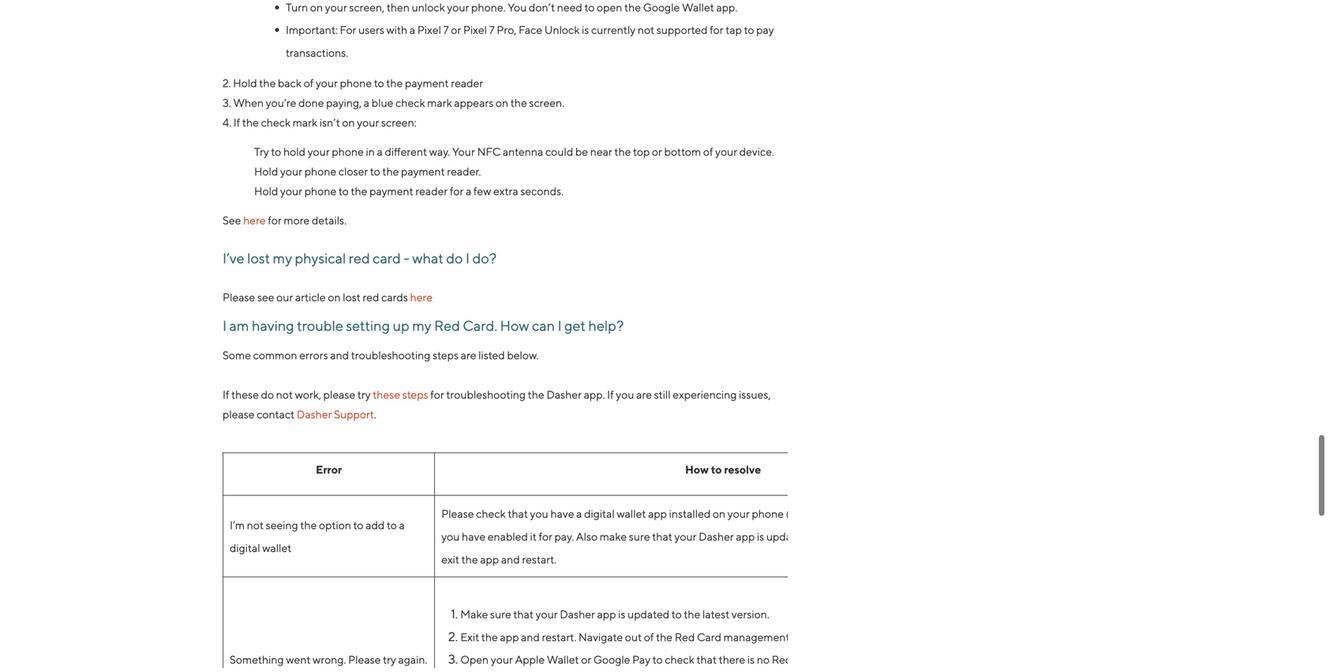 Task type: describe. For each thing, give the bounding box(es) containing it.
0 vertical spatial try
[[358, 389, 371, 402]]

app down the resolve
[[736, 531, 755, 544]]

it inside open your apple wallet or google pay to check that there is no red card in there. if there is, remove it and
[[952, 654, 958, 667]]

1 horizontal spatial of
[[644, 631, 654, 644]]

you're
[[266, 96, 296, 109]]

your
[[452, 145, 475, 158]]

dasher up navigate
[[560, 608, 595, 621]]

1 vertical spatial mark
[[293, 116, 318, 129]]

for inside for troubleshooting the dasher app. if you are still experiencing issues, please contact
[[431, 389, 444, 402]]

pro,
[[497, 23, 517, 36]]

transactions.
[[286, 46, 348, 59]]

1 vertical spatial lost
[[343, 291, 361, 304]]

that up "apple"
[[513, 608, 534, 621]]

and inside open your apple wallet or google pay to check that there is no red card in there. if there is, remove it and
[[960, 654, 979, 667]]

1 horizontal spatial steps
[[433, 349, 459, 362]]

the inside for troubleshooting the dasher app. if you are still experiencing issues, please contact
[[528, 389, 545, 402]]

bottom
[[664, 145, 701, 158]]

1 vertical spatial red
[[363, 291, 379, 304]]

and right '),'
[[925, 508, 943, 521]]

a up also
[[576, 508, 582, 521]]

face
[[519, 23, 543, 36]]

please for please check that you have a digital wallet app installed on your phone (
[[441, 508, 474, 521]]

if inside for troubleshooting the dasher app. if you are still experiencing issues, please contact
[[607, 389, 614, 402]]

see
[[223, 214, 241, 227]]

open your apple wallet or google pay to check that there is no red card in there. if there is, remove it and
[[460, 654, 979, 669]]

for
[[340, 23, 356, 36]]

i've lost my physical red card - what do i do?
[[223, 250, 497, 267]]

2 vertical spatial payment
[[370, 185, 413, 198]]

i am having trouble setting up my red card. how can i get help?
[[223, 318, 624, 334]]

1 vertical spatial restart.
[[542, 631, 577, 644]]

apple
[[515, 654, 545, 667]]

screen,
[[349, 1, 385, 14]]

check inside open your apple wallet or google pay to check that there is no red card in there. if there is, remove it and
[[665, 654, 695, 667]]

you
[[508, 1, 527, 14]]

exit
[[460, 631, 479, 644]]

0 vertical spatial wallet
[[682, 1, 714, 14]]

a left "few"
[[466, 185, 472, 198]]

0 vertical spatial wallet
[[617, 508, 646, 521]]

i'm
[[230, 519, 245, 532]]

on right appears
[[496, 96, 509, 109]]

your inside open your apple wallet or google pay to check that there is no red card in there. if there is, remove it and
[[491, 654, 513, 667]]

work,
[[295, 389, 321, 402]]

do?
[[472, 250, 497, 267]]

red inside open your apple wallet or google pay to check that there is no red card in there. if there is, remove it and
[[772, 654, 792, 667]]

2 vertical spatial hold
[[254, 185, 278, 198]]

can
[[532, 318, 555, 334]]

check up enabled
[[476, 508, 506, 521]]

some common errors and troubleshooting steps are listed below.
[[223, 349, 539, 362]]

1 there from the left
[[719, 654, 746, 667]]

screen.
[[529, 96, 565, 109]]

1 vertical spatial make
[[600, 531, 627, 544]]

go
[[840, 631, 853, 644]]

reader.
[[447, 165, 481, 178]]

0 vertical spatial mark
[[427, 96, 452, 109]]

listed
[[479, 349, 505, 362]]

on right installed
[[713, 508, 726, 521]]

0 horizontal spatial my
[[273, 250, 292, 267]]

app up navigate
[[597, 608, 616, 621]]

below.
[[507, 349, 539, 362]]

hold inside 2. hold the back of your phone to the payment reader 3. when you're done paying, a blue check mark appears on the screen. 4. if the check mark isn't on your screen:
[[233, 77, 257, 90]]

that inside ), and make sure you have enabled it for pay. also make sure that your dasher app is updated to the latest version. once you update, exit the app and restart.
[[652, 531, 673, 544]]

app left installed
[[648, 508, 667, 521]]

0 vertical spatial do
[[446, 250, 463, 267]]

here link for for more details.
[[243, 214, 266, 227]]

wallet inside i'm not seeing the option to add to a digital wallet
[[262, 542, 292, 555]]

),
[[916, 508, 923, 521]]

make
[[460, 608, 488, 621]]

0 vertical spatial digital
[[584, 508, 615, 521]]

hold
[[283, 145, 306, 158]]

common
[[253, 349, 297, 362]]

(
[[786, 508, 790, 521]]

unlock
[[545, 23, 580, 36]]

a inside important: for users with a pixel 7 or pixel 7 pro, face unlock is currently not supported for tap to pay transactions.
[[410, 23, 415, 36]]

issues,
[[739, 389, 771, 402]]

1 vertical spatial try
[[383, 654, 396, 667]]

i've
[[223, 250, 245, 267]]

is inside important: for users with a pixel 7 or pixel 7 pro, face unlock is currently not supported for tap to pay transactions.
[[582, 23, 589, 36]]

digital inside i'm not seeing the option to add to a digital wallet
[[230, 542, 260, 555]]

something
[[230, 654, 284, 667]]

0 vertical spatial sure
[[975, 508, 996, 521]]

reader inside the try to hold your phone in a different way. your nfc antenna could be near the top or bottom of your device. hold your phone closer to the payment reader. hold your phone to the payment reader for a few extra seconds.
[[416, 185, 448, 198]]

support
[[334, 408, 374, 421]]

1 vertical spatial latest
[[703, 608, 730, 621]]

0 horizontal spatial i
[[223, 318, 227, 334]]

have inside ), and make sure you have enabled it for pay. also make sure that your dasher app is updated to the latest version. once you update, exit the app and restart.
[[462, 531, 486, 544]]

not inside i'm not seeing the option to add to a digital wallet
[[247, 519, 264, 532]]

2 7 from the left
[[489, 23, 495, 36]]

your right hold
[[308, 145, 330, 158]]

1 vertical spatial my
[[412, 318, 432, 334]]

extra
[[493, 185, 518, 198]]

1 vertical spatial not
[[276, 389, 293, 402]]

1 pixel from the left
[[418, 23, 441, 36]]

0 vertical spatial troubleshooting
[[351, 349, 431, 362]]

1 vertical spatial here
[[410, 291, 433, 304]]

again.
[[398, 654, 427, 667]]

please inside for troubleshooting the dasher app. if you are still experiencing issues, please contact
[[223, 408, 255, 421]]

is up out
[[618, 608, 626, 621]]

details.
[[312, 214, 347, 227]]

please for please see our article on lost red cards here
[[223, 291, 255, 304]]

phone.
[[471, 1, 506, 14]]

dasher support .
[[297, 408, 376, 421]]

get
[[564, 318, 586, 334]]

google inside open your apple wallet or google pay to check that there is no red card in there. if there is, remove it and
[[594, 654, 630, 667]]

having
[[252, 318, 294, 334]]

if down some
[[223, 389, 229, 402]]

supported
[[657, 23, 708, 36]]

your down the resolve
[[728, 508, 750, 521]]

i'm not seeing the option to add to a digital wallet
[[230, 519, 405, 555]]

0 vertical spatial red
[[349, 250, 370, 267]]

for troubleshooting the dasher app. if you are still experiencing issues, please contact
[[223, 389, 771, 421]]

payment inside 2. hold the back of your phone to the payment reader 3. when you're done paying, a blue check mark appears on the screen. 4. if the check mark isn't on your screen:
[[405, 77, 449, 90]]

physical
[[295, 250, 346, 267]]

0 vertical spatial here
[[243, 214, 266, 227]]

1 vertical spatial hold
[[254, 165, 278, 178]]

-
[[404, 250, 410, 267]]

appears
[[454, 96, 494, 109]]

cards
[[381, 291, 408, 304]]

pay.
[[555, 531, 574, 544]]

exit
[[441, 553, 459, 566]]

see here for more details.
[[223, 214, 347, 227]]

phone left (
[[752, 508, 784, 521]]

updated inside ), and make sure you have enabled it for pay. also make sure that your dasher app is updated to the latest version. once you update, exit the app and restart.
[[767, 531, 808, 544]]

on right isn't
[[342, 116, 355, 129]]

please check that you have a digital wallet app installed on your phone (
[[441, 508, 790, 521]]

1 vertical spatial do
[[261, 389, 274, 402]]

phone up details.
[[305, 185, 337, 198]]

your left device.
[[715, 145, 737, 158]]

0 horizontal spatial updated
[[628, 608, 670, 621]]

the inside i'm not seeing the option to add to a digital wallet
[[300, 519, 317, 532]]

important: for users with a pixel 7 or pixel 7 pro, face unlock is currently not supported for tap to pay transactions.
[[286, 23, 774, 59]]

phone down hold
[[305, 165, 337, 178]]

article
[[295, 291, 326, 304]]

installed
[[669, 508, 711, 521]]

done
[[299, 96, 324, 109]]

on right turn
[[310, 1, 323, 14]]

for inside important: for users with a pixel 7 or pixel 7 pro, face unlock is currently not supported for tap to pay transactions.
[[710, 23, 724, 36]]

there.
[[832, 654, 861, 667]]

resolve
[[724, 464, 761, 477]]

1 7 from the left
[[443, 23, 449, 36]]

management
[[724, 631, 790, 644]]

dasher inside for troubleshooting the dasher app. if you are still experiencing issues, please contact
[[547, 389, 582, 402]]

1 horizontal spatial have
[[551, 508, 574, 521]]

1 vertical spatial steps
[[402, 389, 428, 402]]

page
[[792, 631, 817, 644]]

on right article at the left top
[[328, 291, 341, 304]]

could
[[546, 145, 573, 158]]

1 horizontal spatial back
[[855, 631, 879, 644]]

a left different at the top left of the page
[[377, 145, 383, 158]]

pay
[[632, 654, 651, 667]]

isn't
[[320, 116, 340, 129]]

2 horizontal spatial i
[[558, 318, 562, 334]]

.
[[374, 408, 376, 421]]

version. inside ), and make sure you have enabled it for pay. also make sure that your dasher app is updated to the latest version. once you update, exit the app and restart.
[[871, 531, 908, 544]]

check down you're
[[261, 116, 291, 129]]

1 horizontal spatial red
[[675, 631, 695, 644]]

be
[[575, 145, 588, 158]]

different
[[385, 145, 427, 158]]

important:
[[286, 23, 338, 36]]

3.
[[223, 96, 231, 109]]

in inside the try to hold your phone in a different way. your nfc antenna could be near the top or bottom of your device. hold your phone closer to the payment reader. hold your phone to the payment reader for a few extra seconds.
[[366, 145, 375, 158]]

exit the app and restart. navigate out of the red card management page and go back in
[[460, 631, 892, 644]]

it inside ), and make sure you have enabled it for pay. also make sure that your dasher app is updated to the latest version. once you update, exit the app and restart.
[[530, 531, 537, 544]]

your inside ), and make sure you have enabled it for pay. also make sure that your dasher app is updated to the latest version. once you update, exit the app and restart.
[[675, 531, 697, 544]]

card.
[[463, 318, 497, 334]]

if inside 2. hold the back of your phone to the payment reader 3. when you're done paying, a blue check mark appears on the screen. 4. if the check mark isn't on your screen:
[[234, 116, 240, 129]]

still
[[654, 389, 671, 402]]

1 horizontal spatial i
[[466, 250, 470, 267]]

paying,
[[326, 96, 362, 109]]

and up "apple"
[[521, 631, 540, 644]]

that up enabled
[[508, 508, 528, 521]]

and down enabled
[[501, 553, 520, 566]]

contact
[[257, 408, 295, 421]]

a inside 2. hold the back of your phone to the payment reader 3. when you're done paying, a blue check mark appears on the screen. 4. if the check mark isn't on your screen:
[[364, 96, 370, 109]]

your right unlock
[[447, 1, 469, 14]]

option
[[319, 519, 351, 532]]

nfc
[[477, 145, 501, 158]]

dasher down work, on the left of page
[[297, 408, 332, 421]]

app down enabled
[[480, 553, 499, 566]]

app. inside for troubleshooting the dasher app. if you are still experiencing issues, please contact
[[584, 389, 605, 402]]



Task type: vqa. For each thing, say whether or not it's contained in the screenshot.
was on the bottom
no



Task type: locate. For each thing, give the bounding box(es) containing it.
1 vertical spatial have
[[462, 531, 486, 544]]

not up contact
[[276, 389, 293, 402]]

0 horizontal spatial reader
[[416, 185, 448, 198]]

1 horizontal spatial lost
[[343, 291, 361, 304]]

navigate
[[579, 631, 623, 644]]

1 vertical spatial are
[[636, 389, 652, 402]]

antenna
[[503, 145, 543, 158]]

0 horizontal spatial red
[[434, 318, 460, 334]]

to inside open your apple wallet or google pay to check that there is no red card in there. if there is, remove it and
[[653, 654, 663, 667]]

0 horizontal spatial back
[[278, 77, 302, 90]]

1 vertical spatial it
[[952, 654, 958, 667]]

screen:
[[381, 116, 417, 129]]

mark down done
[[293, 116, 318, 129]]

and right remove
[[960, 654, 979, 667]]

if right 4.
[[234, 116, 240, 129]]

1 vertical spatial version.
[[732, 608, 770, 621]]

lost right "i've"
[[247, 250, 270, 267]]

am
[[229, 318, 249, 334]]

2 horizontal spatial sure
[[975, 508, 996, 521]]

payment down different at the top left of the page
[[370, 185, 413, 198]]

1 horizontal spatial my
[[412, 318, 432, 334]]

for left pay.
[[539, 531, 553, 544]]

0 vertical spatial in
[[366, 145, 375, 158]]

app.
[[716, 1, 738, 14], [584, 389, 605, 402]]

1 vertical spatial google
[[594, 654, 630, 667]]

check up screen:
[[396, 96, 425, 109]]

then
[[387, 1, 410, 14]]

is inside ), and make sure you have enabled it for pay. also make sure that your dasher app is updated to the latest version. once you update, exit the app and restart.
[[757, 531, 764, 544]]

please
[[323, 389, 355, 402], [223, 408, 255, 421]]

0 horizontal spatial lost
[[247, 250, 270, 267]]

0 vertical spatial hold
[[233, 77, 257, 90]]

for inside the try to hold your phone in a different way. your nfc antenna could be near the top or bottom of your device. hold your phone closer to the payment reader. hold your phone to the payment reader for a few extra seconds.
[[450, 185, 464, 198]]

0 horizontal spatial try
[[358, 389, 371, 402]]

sure
[[975, 508, 996, 521], [629, 531, 650, 544], [490, 608, 511, 621]]

please see our article on lost red cards here
[[223, 291, 433, 304]]

if left still
[[607, 389, 614, 402]]

0 horizontal spatial please
[[223, 291, 255, 304]]

something went wrong. please try again.
[[230, 654, 427, 667]]

7 left pro,
[[489, 23, 495, 36]]

1 vertical spatial wallet
[[262, 542, 292, 555]]

update,
[[961, 531, 998, 544]]

0 vertical spatial restart.
[[522, 553, 557, 566]]

restart. down pay.
[[522, 553, 557, 566]]

google down navigate
[[594, 654, 630, 667]]

0 horizontal spatial wallet
[[547, 654, 579, 667]]

2 horizontal spatial not
[[638, 23, 655, 36]]

2 pixel from the left
[[463, 23, 487, 36]]

0 vertical spatial reader
[[451, 77, 483, 90]]

how up installed
[[685, 464, 709, 477]]

or inside the try to hold your phone in a different way. your nfc antenna could be near the top or bottom of your device. hold your phone closer to the payment reader. hold your phone to the payment reader for a few extra seconds.
[[652, 145, 662, 158]]

1 vertical spatial reader
[[416, 185, 448, 198]]

1 horizontal spatial reader
[[451, 77, 483, 90]]

that down installed
[[652, 531, 673, 544]]

how left can
[[500, 318, 529, 334]]

remove
[[912, 654, 950, 667]]

not
[[638, 23, 655, 36], [276, 389, 293, 402], [247, 519, 264, 532]]

restart. inside ), and make sure you have enabled it for pay. also make sure that your dasher app is updated to the latest version. once you update, exit the app and restart.
[[522, 553, 557, 566]]

0 vertical spatial it
[[530, 531, 537, 544]]

back
[[278, 77, 302, 90], [855, 631, 879, 644]]

help?
[[588, 318, 624, 334]]

and left go
[[819, 631, 838, 644]]

1 horizontal spatial these
[[373, 389, 400, 402]]

phone up closer
[[332, 145, 364, 158]]

there left no
[[719, 654, 746, 667]]

your down installed
[[675, 531, 697, 544]]

hold up see here for more details.
[[254, 185, 278, 198]]

0 horizontal spatial card
[[697, 631, 722, 644]]

0 vertical spatial my
[[273, 250, 292, 267]]

of inside 2. hold the back of your phone to the payment reader 3. when you're done paying, a blue check mark appears on the screen. 4. if the check mark isn't on your screen:
[[304, 77, 314, 90]]

please left 'see'
[[223, 291, 255, 304]]

not inside important: for users with a pixel 7 or pixel 7 pro, face unlock is currently not supported for tap to pay transactions.
[[638, 23, 655, 36]]

1 horizontal spatial there
[[872, 654, 898, 667]]

0 horizontal spatial app.
[[584, 389, 605, 402]]

0 horizontal spatial sure
[[490, 608, 511, 621]]

check down exit the app and restart. navigate out of the red card management page and go back in
[[665, 654, 695, 667]]

try to hold your phone in a different way. your nfc antenna could be near the top or bottom of your device. hold your phone closer to the payment reader. hold your phone to the payment reader for a few extra seconds.
[[254, 145, 774, 198]]

1 vertical spatial or
[[652, 145, 662, 158]]

in up closer
[[366, 145, 375, 158]]

trouble
[[297, 318, 343, 334]]

currently
[[591, 23, 636, 36]]

if right there.
[[863, 654, 870, 667]]

1 horizontal spatial here
[[410, 291, 433, 304]]

you inside for troubleshooting the dasher app. if you are still experiencing issues, please contact
[[616, 389, 634, 402]]

of inside the try to hold your phone in a different way. your nfc antenna could be near the top or bottom of your device. hold your phone closer to the payment reader. hold your phone to the payment reader for a few extra seconds.
[[703, 145, 713, 158]]

0 horizontal spatial have
[[462, 531, 486, 544]]

dasher inside ), and make sure you have enabled it for pay. also make sure that your dasher app is updated to the latest version. once you update, exit the app and restart.
[[699, 531, 734, 544]]

way.
[[429, 145, 450, 158]]

dasher down get
[[547, 389, 582, 402]]

0 horizontal spatial version.
[[732, 608, 770, 621]]

how to resolve
[[685, 464, 761, 477]]

if these do not work, please try these steps
[[223, 389, 428, 402]]

red right no
[[772, 654, 792, 667]]

1 horizontal spatial troubleshooting
[[446, 389, 526, 402]]

hold
[[233, 77, 257, 90], [254, 165, 278, 178], [254, 185, 278, 198]]

or inside open your apple wallet or google pay to check that there is no red card in there. if there is, remove it and
[[581, 654, 591, 667]]

wallet down seeing
[[262, 542, 292, 555]]

do up contact
[[261, 389, 274, 402]]

0 vertical spatial google
[[643, 1, 680, 14]]

if
[[234, 116, 240, 129], [223, 389, 229, 402], [607, 389, 614, 402], [863, 654, 870, 667]]

steps down some common errors and troubleshooting steps are listed below.
[[402, 389, 428, 402]]

also
[[576, 531, 598, 544]]

latest
[[842, 531, 869, 544], [703, 608, 730, 621]]

0 vertical spatial have
[[551, 508, 574, 521]]

make down the please check that you have a digital wallet app installed on your phone (
[[600, 531, 627, 544]]

it
[[530, 531, 537, 544], [952, 654, 958, 667]]

latest inside ), and make sure you have enabled it for pay. also make sure that your dasher app is updated to the latest version. once you update, exit the app and restart.
[[842, 531, 869, 544]]

is inside open your apple wallet or google pay to check that there is no red card in there. if there is, remove it and
[[748, 654, 755, 667]]

your up for
[[325, 1, 347, 14]]

troubleshooting
[[351, 349, 431, 362], [446, 389, 526, 402]]

latest left once
[[842, 531, 869, 544]]

these up .
[[373, 389, 400, 402]]

0 vertical spatial payment
[[405, 77, 449, 90]]

1 horizontal spatial please
[[348, 654, 381, 667]]

reader inside 2. hold the back of your phone to the payment reader 3. when you're done paying, a blue check mark appears on the screen. 4. if the check mark isn't on your screen:
[[451, 77, 483, 90]]

reader down reader.
[[416, 185, 448, 198]]

app up "apple"
[[500, 631, 519, 644]]

0 vertical spatial how
[[500, 318, 529, 334]]

0 vertical spatial please
[[323, 389, 355, 402]]

here right cards
[[410, 291, 433, 304]]

not right i'm
[[247, 519, 264, 532]]

2 these from the left
[[373, 389, 400, 402]]

your up done
[[316, 77, 338, 90]]

red left card
[[349, 250, 370, 267]]

sure up update,
[[975, 508, 996, 521]]

your down blue
[[357, 116, 379, 129]]

here link for please see our article on lost red cards here
[[410, 291, 433, 304]]

setting
[[346, 318, 390, 334]]

pay
[[756, 23, 774, 36]]

my
[[273, 250, 292, 267], [412, 318, 432, 334]]

in left there.
[[821, 654, 830, 667]]

1 horizontal spatial please
[[323, 389, 355, 402]]

card down page
[[794, 654, 819, 667]]

1 vertical spatial here link
[[410, 291, 433, 304]]

wallet
[[617, 508, 646, 521], [262, 542, 292, 555]]

not right "currently"
[[638, 23, 655, 36]]

try up support
[[358, 389, 371, 402]]

to inside ), and make sure you have enabled it for pay. also make sure that your dasher app is updated to the latest version. once you update, exit the app and restart.
[[811, 531, 821, 544]]

blue
[[372, 96, 394, 109]]

0 vertical spatial here link
[[243, 214, 266, 227]]

1 vertical spatial in
[[881, 631, 890, 644]]

1 horizontal spatial app.
[[716, 1, 738, 14]]

the
[[625, 1, 641, 14], [259, 77, 276, 90], [386, 77, 403, 90], [511, 96, 527, 109], [242, 116, 259, 129], [615, 145, 631, 158], [382, 165, 399, 178], [351, 185, 367, 198], [528, 389, 545, 402], [300, 519, 317, 532], [823, 531, 839, 544], [462, 553, 478, 566], [684, 608, 701, 621], [481, 631, 498, 644], [656, 631, 673, 644]]

red up open your apple wallet or google pay to check that there is no red card in there. if there is, remove it and
[[675, 631, 695, 644]]

sure down the please check that you have a digital wallet app installed on your phone (
[[629, 531, 650, 544]]

wrong.
[[313, 654, 346, 667]]

i left am
[[223, 318, 227, 334]]

0 horizontal spatial 7
[[443, 23, 449, 36]]

latest up exit the app and restart. navigate out of the red card management page and go back in
[[703, 608, 730, 621]]

1 horizontal spatial wallet
[[617, 508, 646, 521]]

0 horizontal spatial are
[[461, 349, 476, 362]]

1 horizontal spatial or
[[581, 654, 591, 667]]

make up update,
[[946, 508, 973, 521]]

app
[[648, 508, 667, 521], [736, 531, 755, 544], [480, 553, 499, 566], [597, 608, 616, 621], [500, 631, 519, 644]]

1 horizontal spatial google
[[643, 1, 680, 14]]

closer
[[339, 165, 368, 178]]

0 horizontal spatial digital
[[230, 542, 260, 555]]

i left do?
[[466, 250, 470, 267]]

wallet left installed
[[617, 508, 646, 521]]

0 vertical spatial are
[[461, 349, 476, 362]]

in inside open your apple wallet or google pay to check that there is no red card in there. if there is, remove it and
[[821, 654, 830, 667]]

1 horizontal spatial wallet
[[682, 1, 714, 14]]

seeing
[[266, 519, 298, 532]]

of
[[304, 77, 314, 90], [703, 145, 713, 158], [644, 631, 654, 644]]

make sure that your dasher app is updated to the latest version.
[[460, 608, 772, 621]]

payment up screen:
[[405, 77, 449, 90]]

back up you're
[[278, 77, 302, 90]]

experiencing
[[673, 389, 737, 402]]

red
[[434, 318, 460, 334], [675, 631, 695, 644], [772, 654, 792, 667]]

or left pro,
[[451, 23, 461, 36]]

0 vertical spatial red
[[434, 318, 460, 334]]

top
[[633, 145, 650, 158]]

or inside important: for users with a pixel 7 or pixel 7 pro, face unlock is currently not supported for tap to pay transactions.
[[451, 23, 461, 36]]

you
[[616, 389, 634, 402], [530, 508, 548, 521], [441, 531, 460, 544], [940, 531, 958, 544]]

1 vertical spatial back
[[855, 631, 879, 644]]

0 horizontal spatial or
[[451, 23, 461, 36]]

for right these steps link
[[431, 389, 444, 402]]

a inside i'm not seeing the option to add to a digital wallet
[[399, 519, 405, 532]]

hold right 2.
[[233, 77, 257, 90]]

seconds.
[[521, 185, 564, 198]]

or right top
[[652, 145, 662, 158]]

i left get
[[558, 318, 562, 334]]

for down reader.
[[450, 185, 464, 198]]

1 vertical spatial updated
[[628, 608, 670, 621]]

when
[[233, 96, 264, 109]]

in right go
[[881, 631, 890, 644]]

1 horizontal spatial here link
[[410, 291, 433, 304]]

that inside open your apple wallet or google pay to check that there is no red card in there. if there is, remove it and
[[697, 654, 717, 667]]

card up open your apple wallet or google pay to check that there is no red card in there. if there is, remove it and
[[697, 631, 722, 644]]

and
[[330, 349, 349, 362], [925, 508, 943, 521], [501, 553, 520, 566], [521, 631, 540, 644], [819, 631, 838, 644], [960, 654, 979, 667]]

2 vertical spatial of
[[644, 631, 654, 644]]

steps
[[433, 349, 459, 362], [402, 389, 428, 402]]

2 there from the left
[[872, 654, 898, 667]]

please right wrong.
[[348, 654, 381, 667]]

2 horizontal spatial please
[[441, 508, 474, 521]]

phone inside 2. hold the back of your phone to the payment reader 3. when you're done paying, a blue check mark appears on the screen. 4. if the check mark isn't on your screen:
[[340, 77, 372, 90]]

1 horizontal spatial digital
[[584, 508, 615, 521]]

), and make sure you have enabled it for pay. also make sure that your dasher app is updated to the latest version. once you update, exit the app and restart.
[[441, 508, 998, 566]]

0 vertical spatial app.
[[716, 1, 738, 14]]

1 vertical spatial red
[[675, 631, 695, 644]]

to
[[585, 1, 595, 14], [744, 23, 754, 36], [374, 77, 384, 90], [271, 145, 281, 158], [370, 165, 380, 178], [339, 185, 349, 198], [711, 464, 722, 477], [353, 519, 364, 532], [387, 519, 397, 532], [811, 531, 821, 544], [672, 608, 682, 621], [653, 654, 663, 667]]

is down the resolve
[[757, 531, 764, 544]]

have left enabled
[[462, 531, 486, 544]]

1 vertical spatial sure
[[629, 531, 650, 544]]

dasher down installed
[[699, 531, 734, 544]]

please up the dasher support .
[[323, 389, 355, 402]]

1 vertical spatial how
[[685, 464, 709, 477]]

or
[[451, 23, 461, 36], [652, 145, 662, 158], [581, 654, 591, 667]]

4.
[[223, 116, 231, 129]]

some
[[223, 349, 251, 362]]

dasher
[[547, 389, 582, 402], [297, 408, 332, 421], [699, 531, 734, 544], [560, 608, 595, 621]]

2. hold the back of your phone to the payment reader 3. when you're done paying, a blue check mark appears on the screen. 4. if the check mark isn't on your screen:
[[223, 77, 565, 129]]

restart. up "apple"
[[542, 631, 577, 644]]

with
[[386, 23, 408, 36]]

it right remove
[[952, 654, 958, 667]]

payment down way. at the top left of the page
[[401, 165, 445, 178]]

wallet inside open your apple wallet or google pay to check that there is no red card in there. if there is, remove it and
[[547, 654, 579, 667]]

1 horizontal spatial do
[[446, 250, 463, 267]]

these
[[231, 389, 259, 402], [373, 389, 400, 402]]

is,
[[900, 654, 910, 667]]

for left the more
[[268, 214, 282, 227]]

0 horizontal spatial wallet
[[262, 542, 292, 555]]

out
[[625, 631, 642, 644]]

to inside 2. hold the back of your phone to the payment reader 3. when you're done paying, a blue check mark appears on the screen. 4. if the check mark isn't on your screen:
[[374, 77, 384, 90]]

turn on your screen, then unlock your phone. you don't need to open the google wallet app.
[[286, 1, 738, 14]]

your down hold
[[280, 165, 302, 178]]

0 vertical spatial card
[[697, 631, 722, 644]]

these up contact
[[231, 389, 259, 402]]

there left is,
[[872, 654, 898, 667]]

digital down i'm
[[230, 542, 260, 555]]

1 horizontal spatial are
[[636, 389, 652, 402]]

try left again.
[[383, 654, 396, 667]]

version.
[[871, 531, 908, 544], [732, 608, 770, 621]]

that
[[508, 508, 528, 521], [652, 531, 673, 544], [513, 608, 534, 621], [697, 654, 717, 667]]

1 horizontal spatial make
[[946, 508, 973, 521]]

version. up management
[[732, 608, 770, 621]]

1 these from the left
[[231, 389, 259, 402]]

0 horizontal spatial here link
[[243, 214, 266, 227]]

1 vertical spatial payment
[[401, 165, 445, 178]]

a right with
[[410, 23, 415, 36]]

for inside ), and make sure you have enabled it for pay. also make sure that your dasher app is updated to the latest version. once you update, exit the app and restart.
[[539, 531, 553, 544]]

do
[[446, 250, 463, 267], [261, 389, 274, 402]]

back inside 2. hold the back of your phone to the payment reader 3. when you're done paying, a blue check mark appears on the screen. 4. if the check mark isn't on your screen:
[[278, 77, 302, 90]]

1 horizontal spatial version.
[[871, 531, 908, 544]]

these steps link
[[373, 389, 428, 402]]

here link right see
[[243, 214, 266, 227]]

2 vertical spatial red
[[772, 654, 792, 667]]

1 vertical spatial digital
[[230, 542, 260, 555]]

troubleshooting inside for troubleshooting the dasher app. if you are still experiencing issues, please contact
[[446, 389, 526, 402]]

how
[[500, 318, 529, 334], [685, 464, 709, 477]]

1 vertical spatial troubleshooting
[[446, 389, 526, 402]]

your up the more
[[280, 185, 302, 198]]

add
[[366, 519, 385, 532]]

error
[[316, 464, 342, 477]]

need
[[557, 1, 583, 14]]

0 horizontal spatial troubleshooting
[[351, 349, 431, 362]]

open
[[597, 1, 622, 14]]

few
[[474, 185, 491, 198]]

0 horizontal spatial latest
[[703, 608, 730, 621]]

card inside open your apple wallet or google pay to check that there is no red card in there. if there is, remove it and
[[794, 654, 819, 667]]

are inside for troubleshooting the dasher app. if you are still experiencing issues, please contact
[[636, 389, 652, 402]]

0 vertical spatial not
[[638, 23, 655, 36]]

2.
[[223, 77, 231, 90]]

your up "apple"
[[536, 608, 558, 621]]

try
[[254, 145, 269, 158]]

up
[[393, 318, 410, 334]]

1 horizontal spatial mark
[[427, 96, 452, 109]]

our
[[276, 291, 293, 304]]

to inside important: for users with a pixel 7 or pixel 7 pro, face unlock is currently not supported for tap to pay transactions.
[[744, 23, 754, 36]]

1 horizontal spatial it
[[952, 654, 958, 667]]

no
[[757, 654, 770, 667]]

do right what
[[446, 250, 463, 267]]

app. left still
[[584, 389, 605, 402]]

2 vertical spatial please
[[348, 654, 381, 667]]

errors
[[299, 349, 328, 362]]

a right add
[[399, 519, 405, 532]]

lost up setting
[[343, 291, 361, 304]]

don't
[[529, 1, 555, 14]]

2 horizontal spatial in
[[881, 631, 890, 644]]

if inside open your apple wallet or google pay to check that there is no red card in there. if there is, remove it and
[[863, 654, 870, 667]]

2 vertical spatial or
[[581, 654, 591, 667]]

and right errors
[[330, 349, 349, 362]]



